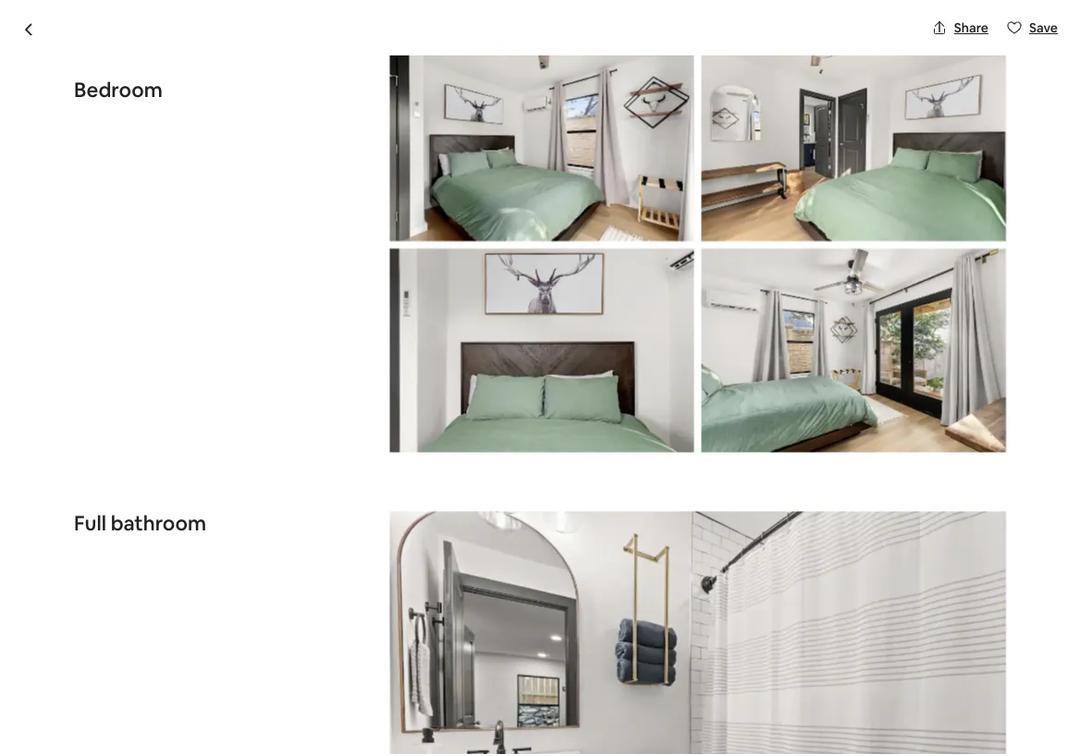Task type: describe. For each thing, give the bounding box(es) containing it.
Start your search search field
[[401, 15, 679, 59]]

whole
[[518, 727, 554, 743]]

show all photos button
[[837, 516, 984, 547]]

at 540 mbps, you can take video calls and stream videos for your whole group.
[[133, 727, 595, 743]]

4.96 · 25 reviews
[[884, 629, 982, 646]]

mbps,
[[176, 727, 212, 743]]

save for the save button inside the photo tour dialog
[[1029, 19, 1058, 36]]

share for bottom the share button
[[902, 135, 937, 152]]

0 vertical spatial share button
[[925, 12, 996, 43]]

1 vertical spatial share button
[[873, 128, 944, 159]]

stream
[[382, 727, 424, 743]]

canyon
[[305, 134, 352, 151]]

save button for bottom the share button
[[948, 128, 1014, 159]]

save for the save button corresponding to bottom the share button
[[978, 135, 1006, 152]]

12/29/2023
[[862, 694, 929, 710]]

540
[[150, 727, 173, 743]]

search
[[488, 29, 529, 45]]

full
[[74, 511, 106, 537]]

show
[[874, 523, 907, 540]]

couple's lake house getaway!
[[74, 94, 405, 125]]

couple's
[[74, 94, 172, 125]]

photos
[[926, 523, 969, 540]]

start
[[425, 29, 455, 45]]

couple's lake house getaway! image 2 image
[[548, 176, 773, 373]]

·
[[913, 629, 916, 646]]

canyon lake, texas, united states button
[[305, 131, 512, 154]]

your inside button
[[458, 29, 485, 45]]

house
[[228, 94, 297, 125]]

bedroom
[[74, 76, 163, 103]]

couple's lake house getaway! image 4 image
[[781, 176, 1006, 373]]

at
[[133, 727, 147, 743]]

$192
[[719, 622, 763, 648]]

save button for topmost the share button
[[1000, 12, 1065, 43]]

and
[[357, 727, 379, 743]]

start your search
[[425, 29, 529, 45]]

for
[[468, 727, 486, 743]]

reviews
[[937, 629, 982, 646]]



Task type: vqa. For each thing, say whether or not it's contained in the screenshot.
first 22 button from the right
no



Task type: locate. For each thing, give the bounding box(es) containing it.
bedroom image 2 image
[[390, 37, 694, 241], [390, 37, 694, 241]]

photo tour dialog
[[0, 0, 1080, 755]]

group.
[[557, 727, 595, 743]]

your
[[458, 29, 485, 45], [489, 727, 515, 743]]

$192 $175 night
[[719, 622, 850, 648]]

your right the for
[[489, 727, 515, 743]]

bedroom image 5 image
[[702, 249, 1006, 453], [702, 249, 1006, 453]]

couple's lake house getaway! image 1 image
[[74, 176, 540, 569]]

0 horizontal spatial your
[[458, 29, 485, 45]]

lake
[[177, 94, 223, 125]]

12/28/2023
[[730, 694, 798, 710]]

share button
[[925, 12, 996, 43], [873, 128, 944, 159]]

1 horizontal spatial your
[[489, 727, 515, 743]]

save inside photo tour dialog
[[1029, 19, 1058, 36]]

share for topmost the share button
[[954, 19, 989, 36]]

take
[[263, 727, 289, 743]]

your right start
[[458, 29, 485, 45]]

bedroom image 3 image
[[702, 37, 1006, 241], [702, 37, 1006, 241]]

video
[[292, 727, 325, 743]]

$175
[[767, 622, 811, 648]]

canyon lake, texas, united states
[[305, 134, 512, 151]]

texas,
[[389, 134, 427, 151]]

0 vertical spatial save button
[[1000, 12, 1065, 43]]

share
[[954, 19, 989, 36], [902, 135, 937, 152]]

show all photos
[[874, 523, 969, 540]]

lake,
[[354, 134, 386, 151]]

0 vertical spatial save
[[1029, 19, 1058, 36]]

dominic is a superhost. learn more about dominic. image
[[566, 599, 618, 651], [566, 599, 618, 651]]

night
[[815, 628, 850, 647]]

1 vertical spatial save button
[[948, 128, 1014, 159]]

full bathroom image 1 image
[[390, 512, 1006, 755], [390, 512, 1006, 755]]

full bathroom
[[74, 511, 206, 537]]

you
[[214, 727, 236, 743]]

1 horizontal spatial share
[[954, 19, 989, 36]]

couple's lake house getaway! image 5 image
[[781, 380, 1006, 569]]

4.96
[[884, 629, 910, 646]]

profile element
[[701, 0, 1006, 74]]

1 vertical spatial your
[[489, 727, 515, 743]]

couple's lake house getaway! image 3 image
[[548, 380, 773, 569]]

1 horizontal spatial save
[[1029, 19, 1058, 36]]

0 horizontal spatial share
[[902, 135, 937, 152]]

1 vertical spatial save
[[978, 135, 1006, 152]]

bedroom image 4 image
[[390, 249, 694, 453], [390, 249, 694, 453]]

united
[[430, 134, 471, 151]]

0 vertical spatial share
[[954, 19, 989, 36]]

start your search button
[[401, 15, 679, 59]]

0 horizontal spatial save
[[978, 135, 1006, 152]]

getaway!
[[302, 94, 405, 125]]

save button inside photo tour dialog
[[1000, 12, 1065, 43]]

share inside photo tour dialog
[[954, 19, 989, 36]]

all
[[910, 523, 923, 540]]

0 vertical spatial your
[[458, 29, 485, 45]]

save
[[1029, 19, 1058, 36], [978, 135, 1006, 152]]

bathroom
[[111, 511, 206, 537]]

videos
[[427, 727, 466, 743]]

1 vertical spatial share
[[902, 135, 937, 152]]

can
[[239, 727, 260, 743]]

save button
[[1000, 12, 1065, 43], [948, 128, 1014, 159]]

calls
[[328, 727, 354, 743]]

25
[[920, 629, 934, 646]]

states
[[473, 134, 512, 151]]



